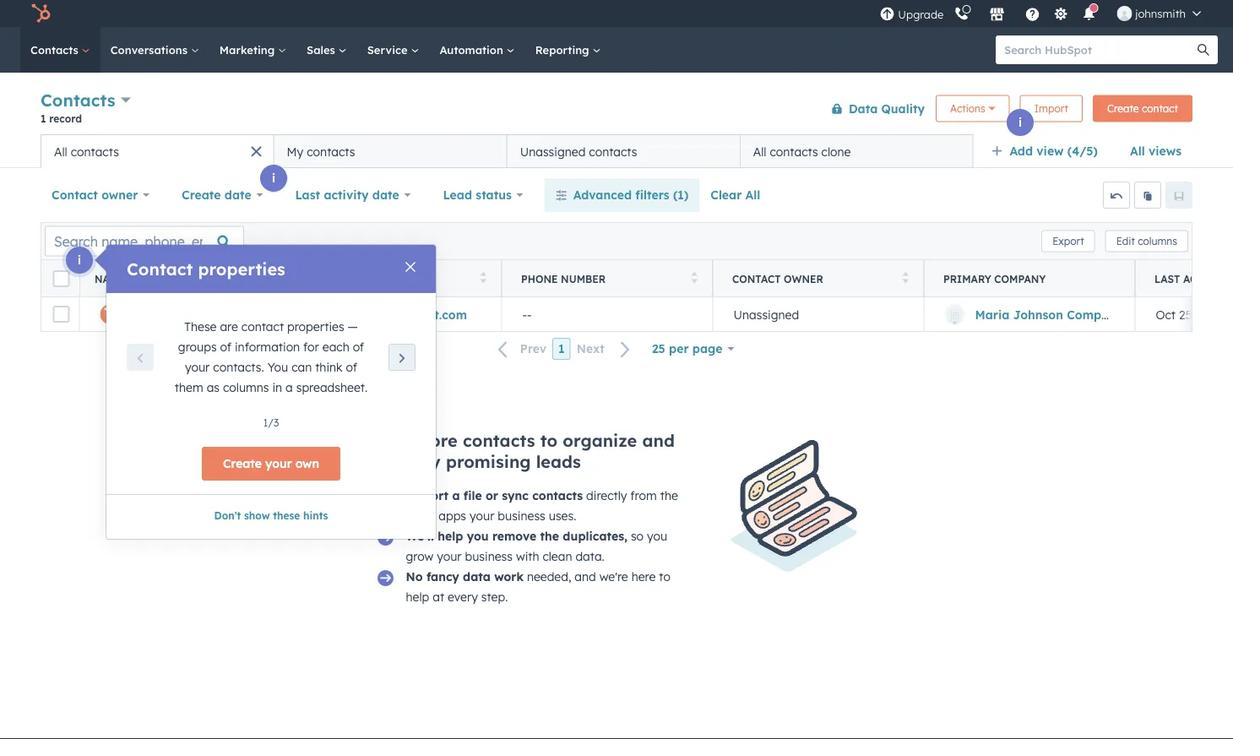 Task type: locate. For each thing, give the bounding box(es) containing it.
calling icon image
[[954, 7, 969, 22]]

1 maria from the left
[[131, 307, 165, 322]]

contacts right my
[[307, 144, 355, 159]]

last inside popup button
[[295, 188, 320, 202]]

columns down contacts.
[[223, 380, 269, 395]]

0 vertical spatial contacts
[[30, 43, 82, 57]]

0 horizontal spatial help
[[406, 590, 429, 604]]

contact owner up unassigned button
[[732, 272, 824, 285]]

1 horizontal spatial i
[[272, 171, 275, 185]]

contacts inside the add more contacts to organize and identify promising leads
[[463, 430, 535, 451]]

1 inside contacts banner
[[41, 112, 46, 125]]

unassigned contacts
[[520, 144, 637, 159]]

contact)
[[275, 307, 326, 322]]

1 vertical spatial contacts
[[41, 90, 115, 111]]

to inside needed, and we're here to help at every step.
[[659, 569, 671, 584]]

contact inside these are contact properties — groups of information for each of your contacts. you can think of them as columns in a spreadsheet.
[[241, 319, 284, 334]]

prev button
[[488, 338, 553, 360]]

1 vertical spatial help
[[406, 590, 429, 604]]

you left remove
[[467, 529, 489, 544]]

or
[[486, 488, 498, 503]]

johnson for (sample
[[169, 307, 219, 322]]

1 press to sort. element from the left
[[269, 272, 275, 286]]

4 press to sort. element from the left
[[903, 272, 909, 286]]

oct 25, 2023 3
[[1156, 307, 1233, 322]]

leads
[[536, 451, 581, 472]]

0 horizontal spatial johnson
[[169, 307, 219, 322]]

date
[[225, 188, 251, 202], [372, 188, 399, 202]]

1 vertical spatial contact owner
[[732, 272, 824, 285]]

and up from
[[642, 430, 675, 451]]

0 vertical spatial last
[[295, 188, 320, 202]]

i button down my
[[260, 165, 287, 192]]

0 horizontal spatial add
[[375, 430, 409, 451]]

1 horizontal spatial to
[[659, 569, 671, 584]]

0 horizontal spatial i
[[78, 253, 81, 267]]

press to sort. element left phone
[[480, 272, 487, 286]]

contact up information
[[241, 319, 284, 334]]

help down 'apps'
[[438, 529, 463, 544]]

1 horizontal spatial create
[[223, 456, 262, 471]]

advanced filters (1) button
[[545, 178, 700, 212]]

advanced filters (1)
[[573, 188, 689, 202]]

0 vertical spatial a
[[286, 380, 293, 395]]

contact owner inside popup button
[[52, 188, 138, 202]]

you inside so you grow your business with clean data.
[[647, 529, 668, 544]]

1 horizontal spatial johnson
[[1013, 307, 1063, 322]]

1 vertical spatial last
[[1155, 272, 1180, 285]]

1 horizontal spatial import
[[1035, 102, 1068, 115]]

press to sort. element up the 25 per page popup button
[[691, 272, 698, 286]]

0 horizontal spatial a
[[286, 380, 293, 395]]

1 record
[[41, 112, 82, 125]]

1 horizontal spatial date
[[372, 188, 399, 202]]

service
[[367, 43, 411, 57]]

1 vertical spatial to
[[659, 569, 671, 584]]

1 horizontal spatial last
[[1155, 272, 1180, 285]]

2 vertical spatial create
[[223, 456, 262, 471]]

hubspot image
[[30, 3, 51, 24]]

3 press to sort. image from the left
[[691, 272, 698, 283]]

close image
[[405, 262, 416, 272]]

think
[[315, 360, 343, 375]]

press to sort. element
[[269, 272, 275, 286], [480, 272, 487, 286], [691, 272, 698, 286], [903, 272, 909, 286]]

clean
[[543, 549, 572, 564]]

contacts inside 'link'
[[30, 43, 82, 57]]

25,
[[1179, 307, 1195, 322]]

a inside these are contact properties — groups of information for each of your contacts. you can think of them as columns in a spreadsheet.
[[286, 380, 293, 395]]

data
[[849, 101, 878, 116]]

the right from
[[660, 488, 678, 503]]

contact owner button
[[41, 178, 161, 212]]

import up other
[[406, 488, 449, 503]]

add left "view"
[[1010, 144, 1033, 158]]

owner
[[102, 188, 138, 202], [784, 272, 824, 285]]

a right "in"
[[286, 380, 293, 395]]

0 vertical spatial 1
[[41, 112, 46, 125]]

- up the prev
[[527, 307, 532, 322]]

advanced
[[573, 188, 632, 202]]

create down the all contacts button
[[182, 188, 221, 202]]

1 vertical spatial the
[[540, 529, 559, 544]]

maria up previous icon
[[131, 307, 165, 322]]

1 vertical spatial 1
[[558, 341, 565, 356]]

1 vertical spatial contact
[[241, 319, 284, 334]]

import
[[1035, 102, 1068, 115], [406, 488, 449, 503]]

press to sort. element left "primary"
[[903, 272, 909, 286]]

0 horizontal spatial owner
[[102, 188, 138, 202]]

settings image
[[1053, 7, 1068, 22]]

last up the oct
[[1155, 272, 1180, 285]]

all up clear all
[[753, 144, 767, 159]]

actions
[[950, 102, 986, 115]]

press to sort. element up (sample
[[269, 272, 275, 286]]

1 horizontal spatial you
[[647, 529, 668, 544]]

1 horizontal spatial a
[[452, 488, 460, 503]]

0 horizontal spatial import
[[406, 488, 449, 503]]

0 vertical spatial help
[[438, 529, 463, 544]]

my
[[287, 144, 304, 159]]

properties up (sample
[[198, 258, 285, 280]]

marketing
[[219, 43, 278, 57]]

1 horizontal spatial properties
[[287, 319, 344, 334]]

maria johnson (sample contact) link
[[131, 307, 326, 322]]

press to sort. image left phone
[[480, 272, 487, 283]]

so you grow your business with clean data.
[[406, 529, 668, 564]]

i button up add view (4/5)
[[1007, 109, 1034, 136]]

0 horizontal spatial to
[[540, 430, 558, 451]]

1 horizontal spatial contact
[[1142, 102, 1178, 115]]

1
[[41, 112, 46, 125], [558, 341, 565, 356]]

all left views
[[1130, 144, 1145, 158]]

last activity
[[1155, 272, 1233, 285]]

conversations
[[110, 43, 191, 57]]

notifications button
[[1075, 0, 1103, 27]]

2 press to sort. element from the left
[[480, 272, 487, 286]]

0 horizontal spatial date
[[225, 188, 251, 202]]

owner up unassigned button
[[784, 272, 824, 285]]

0 horizontal spatial i button
[[66, 247, 93, 274]]

1 vertical spatial unassigned
[[734, 307, 799, 322]]

0 vertical spatial and
[[642, 430, 675, 451]]

0 horizontal spatial create
[[182, 188, 221, 202]]

unassigned for unassigned
[[734, 307, 799, 322]]

0 vertical spatial i button
[[1007, 109, 1034, 136]]

1 vertical spatial business
[[465, 549, 513, 564]]

add inside popup button
[[1010, 144, 1033, 158]]

2 maria from the left
[[975, 307, 1010, 322]]

maria
[[131, 307, 165, 322], [975, 307, 1010, 322]]

2 horizontal spatial create
[[1107, 102, 1139, 115]]

1 vertical spatial owner
[[784, 272, 824, 285]]

import inside button
[[1035, 102, 1068, 115]]

prev
[[520, 341, 547, 356]]

1 right the prev
[[558, 341, 565, 356]]

2 date from the left
[[372, 188, 399, 202]]

date right "activity"
[[372, 188, 399, 202]]

0 vertical spatial contact
[[1142, 102, 1178, 115]]

your inside these are contact properties — groups of information for each of your contacts. you can think of them as columns in a spreadsheet.
[[185, 360, 210, 375]]

0 horizontal spatial contact owner
[[52, 188, 138, 202]]

johnson down primary company column header
[[1013, 307, 1063, 322]]

1 horizontal spatial i button
[[260, 165, 287, 192]]

apps
[[439, 509, 466, 523]]

add inside the add more contacts to organize and identify promising leads
[[375, 430, 409, 451]]

0 vertical spatial the
[[660, 488, 678, 503]]

your down file
[[470, 509, 495, 523]]

0 horizontal spatial contact
[[52, 188, 98, 202]]

marketplaces image
[[989, 8, 1005, 23]]

help image
[[1025, 8, 1040, 23]]

from
[[630, 488, 657, 503]]

edit columns button
[[1105, 230, 1189, 252]]

2 you from the left
[[647, 529, 668, 544]]

your left own
[[265, 456, 292, 471]]

0 vertical spatial to
[[540, 430, 558, 451]]

0 horizontal spatial 1
[[41, 112, 46, 125]]

contacts link
[[20, 27, 100, 73]]

0 vertical spatial add
[[1010, 144, 1033, 158]]

hubspot link
[[20, 3, 63, 24]]

date up contact properties
[[225, 188, 251, 202]]

0 vertical spatial create
[[1107, 102, 1139, 115]]

0 horizontal spatial properties
[[198, 258, 285, 280]]

0 horizontal spatial and
[[575, 569, 596, 584]]

create inside contacts banner
[[1107, 102, 1139, 115]]

sales
[[307, 43, 338, 57]]

1 horizontal spatial the
[[660, 488, 678, 503]]

all contacts clone button
[[740, 134, 973, 168]]

create
[[1107, 102, 1139, 115], [182, 188, 221, 202], [223, 456, 262, 471]]

0 horizontal spatial columns
[[223, 380, 269, 395]]

2 johnson from the left
[[1013, 307, 1063, 322]]

0 vertical spatial business
[[498, 509, 546, 523]]

1 horizontal spatial add
[[1010, 144, 1033, 158]]

create up show
[[223, 456, 262, 471]]

1 vertical spatial columns
[[223, 380, 269, 395]]

- up prev button
[[522, 307, 527, 322]]

to
[[540, 430, 558, 451], [659, 569, 671, 584]]

columns inside these are contact properties — groups of information for each of your contacts. you can think of them as columns in a spreadsheet.
[[223, 380, 269, 395]]

johnsmith button
[[1107, 0, 1211, 27]]

1 for 1 record
[[41, 112, 46, 125]]

all down 1 record
[[54, 144, 67, 159]]

you right so
[[647, 529, 668, 544]]

contacts down hubspot link
[[30, 43, 82, 57]]

help down 'no'
[[406, 590, 429, 604]]

add for add view (4/5)
[[1010, 144, 1033, 158]]

sales link
[[297, 27, 357, 73]]

0 horizontal spatial the
[[540, 529, 559, 544]]

johnson up groups
[[169, 307, 219, 322]]

contact inside popup button
[[52, 188, 98, 202]]

1 date from the left
[[225, 188, 251, 202]]

1 vertical spatial add
[[375, 430, 409, 451]]

so
[[631, 529, 644, 544]]

i button left name
[[66, 247, 93, 274]]

create your own
[[223, 456, 319, 471]]

clear all
[[711, 188, 761, 202]]

0 vertical spatial owner
[[102, 188, 138, 202]]

all for all contacts clone
[[753, 144, 767, 159]]

previous image
[[133, 352, 147, 366]]

a left file
[[452, 488, 460, 503]]

of right think
[[346, 360, 357, 375]]

0 vertical spatial properties
[[198, 258, 285, 280]]

press to sort. image up the 25 per page popup button
[[691, 272, 698, 283]]

contact up all views
[[1142, 102, 1178, 115]]

add for add more contacts to organize and identify promising leads
[[375, 430, 409, 451]]

0 horizontal spatial unassigned
[[520, 144, 586, 159]]

status
[[476, 188, 512, 202]]

show
[[244, 509, 270, 522]]

all inside "button"
[[753, 144, 767, 159]]

directly
[[586, 488, 627, 503]]

contact owner
[[52, 188, 138, 202], [732, 272, 824, 285]]

notifications image
[[1082, 8, 1097, 23]]

press to sort. image left "primary"
[[903, 272, 909, 283]]

1 horizontal spatial and
[[642, 430, 675, 451]]

maria johnson company link
[[975, 307, 1124, 322]]

0 horizontal spatial maria
[[131, 307, 165, 322]]

business up we'll help you remove the duplicates,
[[498, 509, 546, 523]]

your up the fancy
[[437, 549, 462, 564]]

contact down all contacts
[[52, 188, 98, 202]]

don't
[[214, 509, 241, 522]]

to right here
[[659, 569, 671, 584]]

create up all views
[[1107, 102, 1139, 115]]

contacts up contact owner popup button
[[71, 144, 119, 159]]

2 vertical spatial i
[[78, 253, 81, 267]]

view
[[1037, 144, 1064, 158]]

owner up search name, phone, email addresses, or company search field
[[102, 188, 138, 202]]

help
[[438, 529, 463, 544], [406, 590, 429, 604]]

all right the clear
[[746, 188, 761, 202]]

press to sort. image up (sample
[[269, 272, 275, 283]]

1 inside button
[[558, 341, 565, 356]]

add left more at the left bottom
[[375, 430, 409, 451]]

contacts down contacts banner
[[589, 144, 637, 159]]

2 press to sort. image from the left
[[480, 272, 487, 283]]

the up clean
[[540, 529, 559, 544]]

contacts up import a file or sync contacts
[[463, 430, 535, 451]]

1 for 1
[[558, 341, 565, 356]]

last left "activity"
[[295, 188, 320, 202]]

properties
[[198, 258, 285, 280], [287, 319, 344, 334]]

contact down search name, phone, email addresses, or company search field
[[127, 258, 193, 280]]

0 horizontal spatial last
[[295, 188, 320, 202]]

1 horizontal spatial columns
[[1138, 235, 1178, 248]]

1 vertical spatial create
[[182, 188, 221, 202]]

1 vertical spatial and
[[575, 569, 596, 584]]

2 horizontal spatial i button
[[1007, 109, 1034, 136]]

0 vertical spatial contact owner
[[52, 188, 138, 202]]

unassigned for unassigned contacts
[[520, 144, 586, 159]]

don't show these hints button
[[214, 505, 328, 525]]

unassigned inside the 'unassigned contacts' button
[[520, 144, 586, 159]]

the
[[660, 488, 678, 503], [540, 529, 559, 544]]

press to sort. element for phone number
[[691, 272, 698, 286]]

0 vertical spatial import
[[1035, 102, 1068, 115]]

of down '—'
[[353, 340, 364, 354]]

1 horizontal spatial 1
[[558, 341, 565, 356]]

0 vertical spatial i
[[1019, 115, 1022, 130]]

with
[[516, 549, 539, 564]]

press to sort. image
[[269, 272, 275, 283], [480, 272, 487, 283], [691, 272, 698, 283], [903, 272, 909, 283]]

1 horizontal spatial maria
[[975, 307, 1010, 322]]

1 horizontal spatial owner
[[784, 272, 824, 285]]

1 - from the left
[[522, 307, 527, 322]]

your down groups
[[185, 360, 210, 375]]

press to sort. element for contact owner
[[903, 272, 909, 286]]

1 horizontal spatial unassigned
[[734, 307, 799, 322]]

all for all views
[[1130, 144, 1145, 158]]

1 horizontal spatial help
[[438, 529, 463, 544]]

0 horizontal spatial you
[[467, 529, 489, 544]]

unassigned up the 25 per page popup button
[[734, 307, 799, 322]]

unassigned up advanced
[[520, 144, 586, 159]]

phone
[[521, 272, 558, 285]]

to left organize
[[540, 430, 558, 451]]

no
[[406, 569, 423, 584]]

maria down 'primary company'
[[975, 307, 1010, 322]]

import up "view"
[[1035, 102, 1068, 115]]

contact owner down all contacts
[[52, 188, 138, 202]]

and down data. at the bottom left of the page
[[575, 569, 596, 584]]

columns right edit
[[1138, 235, 1178, 248]]

business inside so you grow your business with clean data.
[[465, 549, 513, 564]]

1 left record
[[41, 112, 46, 125]]

1 vertical spatial a
[[452, 488, 460, 503]]

calling icon button
[[947, 2, 976, 25]]

your
[[185, 360, 210, 375], [265, 456, 292, 471], [470, 509, 495, 523], [437, 549, 462, 564]]

all for all contacts
[[54, 144, 67, 159]]

emailmaria@hubspot.com
[[311, 307, 467, 322]]

4 press to sort. image from the left
[[903, 272, 909, 283]]

0 vertical spatial columns
[[1138, 235, 1178, 248]]

menu
[[878, 0, 1213, 27]]

0 vertical spatial unassigned
[[520, 144, 586, 159]]

create inside 'popup button'
[[182, 188, 221, 202]]

contact up unassigned button
[[732, 272, 781, 285]]

sync
[[502, 488, 529, 503]]

contacts inside "button"
[[770, 144, 818, 159]]

add
[[1010, 144, 1033, 158], [375, 430, 409, 451]]

0 horizontal spatial contact
[[241, 319, 284, 334]]

next button
[[571, 338, 641, 360]]

1 you from the left
[[467, 529, 489, 544]]

1 vertical spatial properties
[[287, 319, 344, 334]]

help button
[[1018, 0, 1047, 27]]

properties up for
[[287, 319, 344, 334]]

(1)
[[673, 188, 689, 202]]

1 horizontal spatial contact owner
[[732, 272, 824, 285]]

contacts up record
[[41, 90, 115, 111]]

unassigned inside unassigned button
[[734, 307, 799, 322]]

contacts left 'clone'
[[770, 144, 818, 159]]

1 johnson from the left
[[169, 307, 219, 322]]

1 vertical spatial import
[[406, 488, 449, 503]]

search image
[[1198, 44, 1210, 56]]

business
[[498, 509, 546, 523], [465, 549, 513, 564]]

in
[[272, 380, 282, 395]]

business up data
[[465, 549, 513, 564]]

3 press to sort. element from the left
[[691, 272, 698, 286]]



Task type: vqa. For each thing, say whether or not it's contained in the screenshot.
"JOHNSON" related to (Sample
yes



Task type: describe. For each thing, give the bounding box(es) containing it.
these are contact properties — groups of information for each of your contacts. you can think of them as columns in a spreadsheet.
[[175, 319, 368, 395]]

them
[[175, 380, 203, 395]]

contacts for all contacts clone
[[770, 144, 818, 159]]

last activity date
[[295, 188, 399, 202]]

we'll
[[406, 529, 434, 544]]

25 per page button
[[641, 332, 745, 366]]

create contact button
[[1093, 95, 1193, 122]]

next
[[577, 341, 605, 356]]

create for create your own
[[223, 456, 262, 471]]

activity
[[1183, 272, 1233, 285]]

2 vertical spatial i button
[[66, 247, 93, 274]]

lead status button
[[432, 178, 534, 212]]

your inside so you grow your business with clean data.
[[437, 549, 462, 564]]

contacts for unassigned contacts
[[589, 144, 637, 159]]

emailmaria@hubspot.com link
[[311, 307, 467, 322]]

(4/5)
[[1068, 144, 1098, 158]]

2 - from the left
[[527, 307, 532, 322]]

—
[[348, 319, 358, 334]]

last for last activity
[[1155, 272, 1180, 285]]

your inside directly from the other apps your business uses.
[[470, 509, 495, 523]]

needed, and we're here to help at every step.
[[406, 569, 671, 604]]

1 vertical spatial i button
[[260, 165, 287, 192]]

of down are
[[220, 340, 231, 354]]

data quality
[[849, 101, 925, 116]]

contacts banner
[[41, 87, 1193, 134]]

press to sort. image for contact owner
[[903, 272, 909, 283]]

edit
[[1116, 235, 1135, 248]]

to inside the add more contacts to organize and identify promising leads
[[540, 430, 558, 451]]

contacts button
[[41, 88, 131, 112]]

2 horizontal spatial i
[[1019, 115, 1022, 130]]

conversations link
[[100, 27, 209, 73]]

create date
[[182, 188, 251, 202]]

search button
[[1189, 35, 1218, 64]]

per
[[669, 341, 689, 356]]

here
[[632, 569, 656, 584]]

import for import a file or sync contacts
[[406, 488, 449, 503]]

edit columns
[[1116, 235, 1178, 248]]

and inside the add more contacts to organize and identify promising leads
[[642, 430, 675, 451]]

marketplaces button
[[979, 0, 1015, 27]]

columns inside button
[[1138, 235, 1178, 248]]

quality
[[882, 101, 925, 116]]

next image
[[395, 352, 409, 366]]

create for create date
[[182, 188, 221, 202]]

upgrade image
[[880, 7, 895, 22]]

file
[[464, 488, 482, 503]]

work
[[494, 569, 524, 584]]

as
[[207, 380, 220, 395]]

add more contacts to organize and identify promising leads
[[375, 430, 675, 472]]

press to sort. image for phone number
[[691, 272, 698, 283]]

you
[[267, 360, 288, 375]]

actions button
[[936, 95, 1010, 122]]

clear
[[711, 188, 742, 202]]

export
[[1053, 235, 1084, 248]]

press to sort. image for email
[[480, 272, 487, 283]]

1 button
[[553, 338, 571, 360]]

your inside button
[[265, 456, 292, 471]]

page
[[693, 341, 723, 356]]

menu containing johnsmith
[[878, 0, 1213, 27]]

create for create contact
[[1107, 102, 1139, 115]]

uses.
[[549, 509, 576, 523]]

import for import
[[1035, 102, 1068, 115]]

contact inside create contact button
[[1142, 102, 1178, 115]]

1 press to sort. image from the left
[[269, 272, 275, 283]]

phone number
[[521, 272, 606, 285]]

all contacts
[[54, 144, 119, 159]]

organize
[[563, 430, 637, 451]]

for
[[303, 340, 319, 354]]

upgrade
[[898, 8, 944, 22]]

record
[[49, 112, 82, 125]]

name
[[95, 272, 125, 285]]

contacts for my contacts
[[307, 144, 355, 159]]

Search name, phone, email addresses, or company search field
[[45, 226, 244, 256]]

number
[[561, 272, 606, 285]]

owner inside popup button
[[102, 188, 138, 202]]

contacts for all contacts
[[71, 144, 119, 159]]

properties inside these are contact properties — groups of information for each of your contacts. you can think of them as columns in a spreadsheet.
[[287, 319, 344, 334]]

primary company column header
[[924, 260, 1136, 297]]

unassigned button
[[713, 297, 924, 331]]

views
[[1149, 144, 1182, 158]]

contacts.
[[213, 360, 264, 375]]

date inside popup button
[[372, 188, 399, 202]]

--
[[522, 307, 532, 322]]

date inside 'popup button'
[[225, 188, 251, 202]]

identify
[[375, 451, 441, 472]]

all views
[[1130, 144, 1182, 158]]

company
[[994, 272, 1046, 285]]

and inside needed, and we're here to help at every step.
[[575, 569, 596, 584]]

data
[[463, 569, 491, 584]]

company
[[1067, 307, 1124, 322]]

help inside needed, and we're here to help at every step.
[[406, 590, 429, 604]]

we'll help you remove the duplicates,
[[406, 529, 628, 544]]

press to sort. element for email
[[480, 272, 487, 286]]

Search HubSpot search field
[[996, 35, 1203, 64]]

lead status
[[443, 188, 512, 202]]

step.
[[481, 590, 508, 604]]

1 horizontal spatial contact
[[127, 258, 193, 280]]

information
[[235, 340, 300, 354]]

spreadsheet.
[[296, 380, 368, 395]]

last for last activity date
[[295, 188, 320, 202]]

maria johnson company
[[975, 307, 1124, 322]]

maria for maria johnson company
[[975, 307, 1010, 322]]

oct
[[1156, 307, 1176, 322]]

all contacts clone
[[753, 144, 851, 159]]

john smith image
[[1117, 6, 1132, 21]]

the inside directly from the other apps your business uses.
[[660, 488, 678, 503]]

email
[[310, 272, 343, 285]]

at
[[433, 590, 444, 604]]

business inside directly from the other apps your business uses.
[[498, 509, 546, 523]]

no fancy data work
[[406, 569, 524, 584]]

-- button
[[502, 297, 713, 331]]

automation
[[440, 43, 507, 57]]

add view (4/5)
[[1010, 144, 1098, 158]]

1 vertical spatial i
[[272, 171, 275, 185]]

hints
[[303, 509, 328, 522]]

maria for maria johnson (sample contact)
[[131, 307, 165, 322]]

don't show these hints
[[214, 509, 328, 522]]

promising
[[446, 451, 531, 472]]

pagination navigation
[[488, 338, 641, 360]]

unassigned contacts button
[[507, 134, 740, 168]]

grow
[[406, 549, 434, 564]]

johnson for company
[[1013, 307, 1063, 322]]

each
[[322, 340, 349, 354]]

marketing link
[[209, 27, 297, 73]]

these
[[184, 319, 217, 334]]

maria johnson (sample contact)
[[131, 307, 326, 322]]

import button
[[1020, 95, 1083, 122]]

other
[[406, 509, 435, 523]]

contacts inside popup button
[[41, 90, 115, 111]]

more
[[414, 430, 458, 451]]

25
[[652, 341, 665, 356]]

duplicates,
[[563, 529, 628, 544]]

contacts up uses.
[[532, 488, 583, 503]]

filters
[[635, 188, 670, 202]]

can
[[292, 360, 312, 375]]

2 horizontal spatial contact
[[732, 272, 781, 285]]



